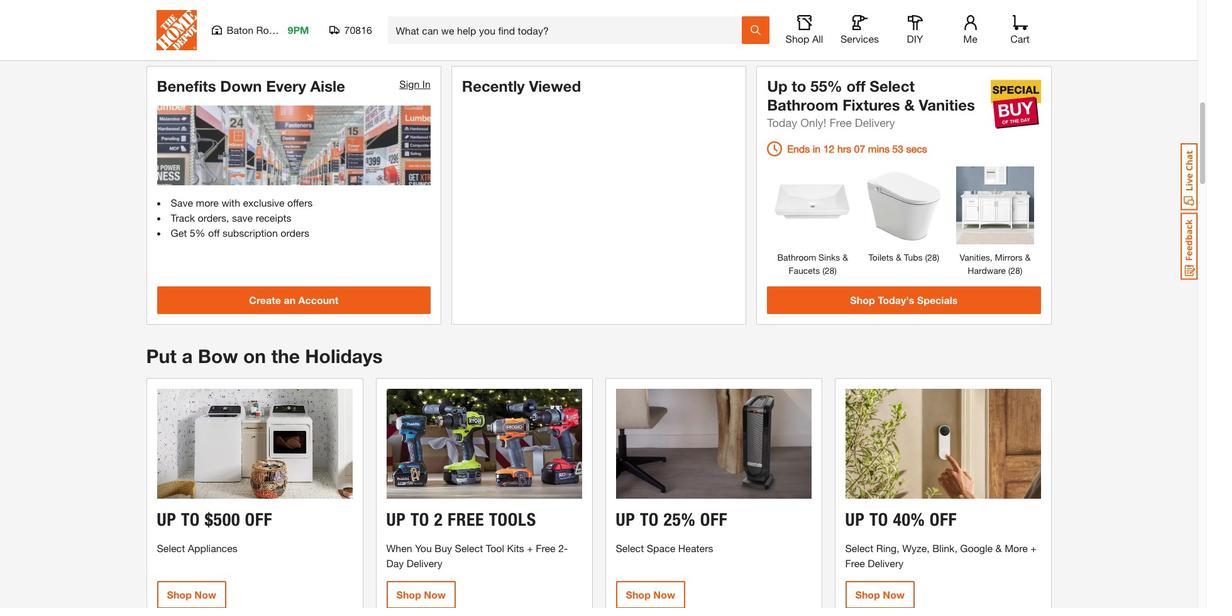 Task type: describe. For each thing, give the bounding box(es) containing it.
free inside the when you buy select tool kits + free 2- day delivery
[[536, 543, 556, 555]]

subscription
[[223, 227, 278, 239]]

save $ 120 . 00 ( 34 %)
[[223, 17, 286, 26]]

mirrors
[[995, 252, 1023, 263]]

1 %) from the left
[[278, 17, 286, 26]]

save left 120
[[223, 17, 239, 26]]

( inside $ 249 00 save $ 80 . 00 ( 24 %)
[[593, 17, 595, 26]]

put
[[146, 345, 177, 368]]

orders
[[281, 227, 309, 239]]

off inside up to 55% off select bathroom fixtures & vanities today only! free delivery
[[847, 77, 866, 95]]

00 right the 451
[[760, 17, 767, 26]]

) for vanities, mirrors & hardware
[[1020, 265, 1023, 276]]

select appliances
[[157, 543, 238, 555]]

vanities,
[[960, 252, 993, 263]]

off inside save more with exclusive offers track orders, save receipts get 5% off subscription orders
[[208, 227, 220, 239]]

53
[[893, 143, 904, 154]]

+ inside the when you buy select tool kits + free 2- day delivery
[[527, 543, 533, 555]]

now for 25%
[[654, 589, 675, 601]]

a
[[182, 345, 193, 368]]

up to 2 free tools
[[386, 509, 536, 531]]

exclusive
[[243, 197, 285, 209]]

00 right 180
[[924, 17, 932, 26]]

ends in 12 hrs 07 mins 53 secs
[[787, 143, 927, 154]]

1394
[[1008, 9, 1042, 27]]

recently viewed
[[462, 77, 581, 95]]

vanities, mirrors & hardware
[[960, 252, 1031, 276]]

when you buy select tool kits + free 2- day delivery
[[386, 543, 568, 570]]

ring,
[[876, 543, 900, 555]]

appliances
[[188, 543, 238, 555]]

heaters
[[678, 543, 713, 555]]

shop for up to 2 free tools
[[396, 589, 421, 601]]

save inside 1599 . 00 save $ 451 . 00 ( 28
[[725, 17, 740, 26]]

toilets
[[869, 252, 894, 263]]

07
[[854, 143, 865, 154]]

create
[[249, 294, 281, 306]]

shop now for 2
[[396, 589, 446, 601]]

80
[[573, 17, 581, 26]]

%) inside $ save $ 150 . 00 ( 19 %)
[[442, 17, 451, 26]]

diy
[[907, 33, 923, 45]]

blink,
[[933, 543, 958, 555]]

( 28 ) for hardware
[[1006, 265, 1023, 276]]

1619
[[844, 9, 878, 27]]

sign in
[[399, 78, 431, 90]]

shop now link for 40%
[[845, 582, 915, 609]]

+ inside select ring, wyze, blink, google & more + free delivery
[[1031, 543, 1037, 555]]

28 inside 1599 . 00 save $ 451 . 00 ( 28
[[772, 17, 779, 26]]

9pm
[[288, 24, 309, 36]]

more
[[1005, 543, 1028, 555]]

day
[[386, 558, 404, 570]]

delivery inside select ring, wyze, blink, google & more + free delivery
[[868, 558, 904, 570]]

hrs
[[838, 143, 851, 154]]

services button
[[840, 15, 880, 45]]

( right tubs
[[925, 252, 928, 263]]

today only!
[[767, 115, 827, 129]]

feedback link image
[[1181, 213, 1198, 280]]

$ 249 00 save $ 80 . 00 ( 24 %)
[[511, 9, 611, 27]]

sinks
[[819, 252, 840, 263]]

down
[[220, 77, 262, 95]]

up to 40% off
[[845, 509, 957, 531]]

save more with exclusive offers track orders, save receipts get 5% off subscription orders
[[171, 197, 313, 239]]

2-
[[558, 543, 568, 555]]

aisle
[[310, 77, 345, 95]]

on
[[243, 345, 266, 368]]

$ inside 1599 . 00 save $ 451 . 00 ( 28
[[742, 17, 746, 26]]

rouge
[[256, 24, 286, 36]]

00 inside $ save $ 150 . 00 ( 19 %)
[[422, 17, 430, 26]]

cart
[[1011, 33, 1030, 45]]

$ 1148 00
[[675, 9, 722, 27]]

40%
[[893, 509, 925, 531]]

( right 120
[[268, 17, 270, 26]]

in
[[813, 143, 821, 154]]

shop inside button
[[786, 33, 810, 45]]

$ 229
[[182, 9, 211, 27]]

& inside the vanities, mirrors & hardware
[[1025, 252, 1031, 263]]

diy button
[[895, 15, 935, 45]]

bow
[[198, 345, 238, 368]]

00 up the 451
[[746, 7, 754, 15]]

to
[[792, 77, 806, 95]]

. inside $ save $ 150 . 00 ( 19 %)
[[420, 17, 422, 26]]

tubs
[[904, 252, 923, 263]]

bathroom sinks & faucets
[[777, 252, 848, 276]]

select for up to 25% off
[[616, 543, 644, 555]]

image for up to 25% off image
[[616, 389, 811, 499]]

to for 40%
[[870, 509, 889, 531]]

shop now for 25%
[[626, 589, 675, 601]]

you
[[415, 543, 432, 555]]

sign in link
[[399, 78, 431, 90]]

70816 button
[[329, 24, 373, 36]]

120
[[245, 17, 256, 26]]

special buy logo image
[[991, 79, 1041, 129]]

save inside $ save $ 150 . 00 ( 19 %)
[[387, 17, 403, 26]]

image for up to 40% off image
[[845, 389, 1041, 499]]

00 inside $ 1148 00
[[713, 11, 722, 20]]

google
[[960, 543, 993, 555]]

up to $500 off
[[157, 509, 272, 531]]

$ inside $ 229
[[182, 11, 186, 20]]

image for up to $500 off image
[[157, 389, 352, 499]]

55%
[[811, 77, 842, 95]]

delivery inside the when you buy select tool kits + free 2- day delivery
[[407, 558, 442, 570]]

hardware
[[968, 265, 1006, 276]]

648
[[351, 9, 376, 27]]

viewed
[[529, 77, 581, 95]]

$500
[[205, 509, 240, 531]]

$ save $ 150 . 00 ( 19 %)
[[387, 7, 451, 26]]

secs
[[906, 143, 927, 154]]

live chat image
[[1181, 143, 1198, 211]]

select for up to $500 off
[[157, 543, 185, 555]]

every
[[266, 77, 306, 95]]

more
[[196, 197, 219, 209]]

25%
[[664, 509, 696, 531]]

shop today's specials link
[[767, 286, 1041, 314]]

benefits
[[157, 77, 216, 95]]

vanities
[[919, 96, 975, 114]]

34
[[270, 17, 278, 26]]

( down mirrors
[[1008, 265, 1011, 276]]

faucets
[[789, 265, 820, 276]]

1599
[[729, 7, 744, 15]]

tool
[[486, 543, 504, 555]]



Task type: vqa. For each thing, say whether or not it's contained in the screenshot.
the Shop associated with 257
no



Task type: locate. For each thing, give the bounding box(es) containing it.
bathroom up today only!
[[767, 96, 839, 114]]

save
[[223, 17, 239, 26], [387, 17, 403, 26], [552, 17, 568, 26], [725, 17, 740, 26], [171, 197, 193, 209]]

0 horizontal spatial %)
[[278, 17, 286, 26]]

off for up to 25% off
[[700, 509, 728, 531]]

up up select space heaters
[[616, 509, 635, 531]]

delivery down you
[[407, 558, 442, 570]]

up for up to 25% off
[[616, 509, 635, 531]]

create an account button
[[157, 286, 431, 314]]

1 horizontal spatial off
[[847, 77, 866, 95]]

to for $500
[[181, 509, 200, 531]]

baton
[[227, 24, 254, 36]]

save left 80
[[552, 17, 568, 26]]

0 horizontal spatial ( 28 )
[[820, 265, 837, 276]]

shop now down ring,
[[855, 589, 905, 601]]

0 vertical spatial bathroom
[[767, 96, 839, 114]]

4 shop now from the left
[[855, 589, 905, 601]]

me button
[[950, 15, 991, 45]]

12
[[824, 143, 835, 154]]

2 now from the left
[[424, 589, 446, 601]]

to up select appliances
[[181, 509, 200, 531]]

0 horizontal spatial off
[[245, 509, 272, 531]]

& inside select ring, wyze, blink, google & more + free delivery
[[996, 543, 1002, 555]]

1 shop now from the left
[[167, 589, 216, 601]]

( right 80
[[593, 17, 595, 26]]

sign in card banner image
[[157, 105, 431, 186]]

now down select space heaters
[[654, 589, 675, 601]]

to left 2
[[411, 509, 430, 531]]

services
[[841, 33, 879, 45]]

( 28 ) for faucets
[[820, 265, 837, 276]]

28 down mirrors
[[1011, 265, 1020, 276]]

shop now
[[167, 589, 216, 601], [396, 589, 446, 601], [626, 589, 675, 601], [855, 589, 905, 601]]

$ inside 1799 . 00 $ 180 . 00
[[907, 17, 911, 26]]

& inside up to 55% off select bathroom fixtures & vanities today only! free delivery
[[904, 96, 915, 114]]

1 horizontal spatial delivery
[[868, 558, 904, 570]]

select right buy
[[455, 543, 483, 555]]

2 horizontal spatial %)
[[603, 17, 611, 26]]

free inside select ring, wyze, blink, google & more + free delivery
[[845, 558, 865, 570]]

2 horizontal spatial off
[[930, 509, 957, 531]]

( 28 )
[[820, 265, 837, 276], [1006, 265, 1023, 276]]

1 horizontal spatial )
[[937, 252, 940, 263]]

ends
[[787, 143, 810, 154]]

) down mirrors
[[1020, 265, 1023, 276]]

1 horizontal spatial free
[[845, 558, 865, 570]]

free
[[536, 543, 556, 555], [845, 558, 865, 570]]

28 right tubs
[[928, 252, 937, 263]]

What can we help you find today? search field
[[396, 17, 741, 43]]

0 horizontal spatial )
[[835, 265, 837, 276]]

& left tubs
[[896, 252, 902, 263]]

off for up to $500 off
[[245, 509, 272, 531]]

shop now for 40%
[[855, 589, 905, 601]]

in
[[422, 78, 431, 90]]

now for 2
[[424, 589, 446, 601]]

1 vertical spatial bathroom
[[777, 252, 816, 263]]

2 delivery from the left
[[868, 558, 904, 570]]

shop all
[[786, 33, 823, 45]]

2
[[434, 509, 443, 531]]

shop now link for 2
[[386, 582, 456, 609]]

select left "appliances" in the bottom left of the page
[[157, 543, 185, 555]]

( 28 ) down mirrors
[[1006, 265, 1023, 276]]

account
[[298, 294, 338, 306]]

toilets & tubs ( 28 )
[[869, 252, 940, 263]]

2 horizontal spatial )
[[1020, 265, 1023, 276]]

3 shop now from the left
[[626, 589, 675, 601]]

( 28 ) down sinks
[[820, 265, 837, 276]]

2 + from the left
[[1031, 543, 1037, 555]]

when
[[386, 543, 412, 555]]

up for up to $500 off
[[157, 509, 176, 531]]

save down 1599 at the top of the page
[[725, 17, 740, 26]]

shop now link for $500
[[157, 582, 226, 609]]

%) left 9pm
[[278, 17, 286, 26]]

up for up to 2 free tools
[[386, 509, 406, 531]]

up
[[157, 509, 176, 531], [386, 509, 406, 531], [616, 509, 635, 531], [845, 509, 865, 531]]

to
[[181, 509, 200, 531], [411, 509, 430, 531], [640, 509, 659, 531], [870, 509, 889, 531]]

70816
[[344, 24, 372, 36]]

00 right 80
[[583, 17, 591, 26]]

shop down day
[[396, 589, 421, 601]]

toilets & tubs product image image
[[865, 166, 943, 244]]

%)
[[278, 17, 286, 26], [442, 17, 451, 26], [603, 17, 611, 26]]

451
[[746, 17, 758, 26]]

1 off from the left
[[245, 509, 272, 531]]

save inside save more with exclusive offers track orders, save receipts get 5% off subscription orders
[[171, 197, 193, 209]]

shop now link down day
[[386, 582, 456, 609]]

space
[[647, 543, 676, 555]]

recently
[[462, 77, 525, 95]]

1 now from the left
[[195, 589, 216, 601]]

shop now down day
[[396, 589, 446, 601]]

+ right more
[[1031, 543, 1037, 555]]

1 shop now link from the left
[[157, 582, 226, 609]]

1799
[[893, 7, 908, 15]]

1 vertical spatial off
[[208, 227, 220, 239]]

1 horizontal spatial ( 28 )
[[1006, 265, 1023, 276]]

2 shop now from the left
[[396, 589, 446, 601]]

( right the 451
[[769, 17, 772, 26]]

& right sinks
[[843, 252, 848, 263]]

%) right 150
[[442, 17, 451, 26]]

%) right 80
[[603, 17, 611, 26]]

2 ( 28 ) from the left
[[1006, 265, 1023, 276]]

up to 25% off
[[616, 509, 728, 531]]

save
[[232, 212, 253, 224]]

shop
[[786, 33, 810, 45], [167, 589, 192, 601], [396, 589, 421, 601], [626, 589, 651, 601], [855, 589, 880, 601]]

save inside $ 249 00 save $ 80 . 00 ( 24 %)
[[552, 17, 568, 26]]

shop now down select appliances
[[167, 589, 216, 601]]

( right 150
[[432, 17, 434, 26]]

1599 . 00 save $ 451 . 00 ( 28
[[725, 7, 779, 26]]

all
[[812, 33, 823, 45]]

me
[[963, 33, 978, 45]]

create an account
[[249, 294, 338, 306]]

now down "appliances" in the bottom left of the page
[[195, 589, 216, 601]]

28 right the 451
[[772, 17, 779, 26]]

2 shop now link from the left
[[386, 582, 456, 609]]

1 horizontal spatial +
[[1031, 543, 1037, 555]]

) right tubs
[[937, 252, 940, 263]]

off right $500 at the bottom of page
[[245, 509, 272, 531]]

the home depot logo image
[[156, 10, 197, 50]]

shop now link for 25%
[[616, 582, 685, 609]]

wyze,
[[902, 543, 930, 555]]

& inside bathroom sinks & faucets
[[843, 252, 848, 263]]

delivery
[[407, 558, 442, 570], [868, 558, 904, 570]]

1 horizontal spatial %)
[[442, 17, 451, 26]]

bathroom sinks & faucets product image image
[[774, 166, 852, 244]]

3 now from the left
[[654, 589, 675, 601]]

3 off from the left
[[930, 509, 957, 531]]

1 horizontal spatial off
[[700, 509, 728, 531]]

to left "25%"
[[640, 509, 659, 531]]

&
[[904, 96, 915, 114], [843, 252, 848, 263], [896, 252, 902, 263], [1025, 252, 1031, 263], [996, 543, 1002, 555]]

now for $500
[[195, 589, 216, 601]]

select inside up to 55% off select bathroom fixtures & vanities today only! free delivery
[[870, 77, 915, 95]]

00 right 150
[[422, 17, 430, 26]]

229
[[186, 9, 211, 27]]

0 horizontal spatial delivery
[[407, 558, 442, 570]]

offers
[[287, 197, 313, 209]]

249
[[515, 9, 540, 27]]

1 delivery from the left
[[407, 558, 442, 570]]

shop down ring,
[[855, 589, 880, 601]]

bathroom inside bathroom sinks & faucets
[[777, 252, 816, 263]]

) for bathroom sinks & faucets
[[835, 265, 837, 276]]

select inside the when you buy select tool kits + free 2- day delivery
[[455, 543, 483, 555]]

+ right kits
[[527, 543, 533, 555]]

select for up to 40% off
[[845, 543, 874, 555]]

2 off from the left
[[700, 509, 728, 531]]

1148
[[680, 9, 713, 27]]

& left the vanities
[[904, 96, 915, 114]]

up
[[767, 77, 788, 95]]

)
[[937, 252, 940, 263], [835, 265, 837, 276], [1020, 265, 1023, 276]]

& right mirrors
[[1025, 252, 1031, 263]]

3 to from the left
[[640, 509, 659, 531]]

1 to from the left
[[181, 509, 200, 531]]

.
[[744, 7, 746, 15], [908, 7, 910, 15], [256, 17, 258, 26], [420, 17, 422, 26], [581, 17, 583, 26], [758, 17, 760, 26], [922, 17, 924, 26]]

up left the 40%
[[845, 509, 865, 531]]

4 now from the left
[[883, 589, 905, 601]]

) down sinks
[[835, 265, 837, 276]]

2 to from the left
[[411, 509, 430, 531]]

( down sinks
[[823, 265, 825, 276]]

save up track
[[171, 197, 193, 209]]

bathroom inside up to 55% off select bathroom fixtures & vanities today only! free delivery
[[767, 96, 839, 114]]

00 up 180
[[910, 7, 918, 15]]

baton rouge 9pm
[[227, 24, 309, 36]]

get
[[171, 227, 187, 239]]

. inside $ 249 00 save $ 80 . 00 ( 24 %)
[[581, 17, 583, 26]]

now down buy
[[424, 589, 446, 601]]

( inside 1599 . 00 save $ 451 . 00 ( 28
[[769, 17, 772, 26]]

to for 25%
[[640, 509, 659, 531]]

4 shop now link from the left
[[845, 582, 915, 609]]

the
[[271, 345, 300, 368]]

%) inside $ 249 00 save $ 80 . 00 ( 24 %)
[[603, 17, 611, 26]]

shop now for $500
[[167, 589, 216, 601]]

shop now down space
[[626, 589, 675, 601]]

2 %) from the left
[[442, 17, 451, 26]]

off
[[847, 77, 866, 95], [208, 227, 220, 239]]

0 horizontal spatial off
[[208, 227, 220, 239]]

buy
[[435, 543, 452, 555]]

select left space
[[616, 543, 644, 555]]

$ inside $ 1148 00
[[675, 11, 680, 20]]

image for up to 2 free tools image
[[386, 389, 582, 499]]

3 up from the left
[[616, 509, 635, 531]]

kits
[[507, 543, 524, 555]]

free
[[448, 509, 484, 531]]

to for 2
[[411, 509, 430, 531]]

off
[[245, 509, 272, 531], [700, 509, 728, 531], [930, 509, 957, 531]]

150
[[409, 17, 420, 26]]

track
[[171, 212, 195, 224]]

select inside select ring, wyze, blink, google & more + free delivery
[[845, 543, 874, 555]]

2 up from the left
[[386, 509, 406, 531]]

fixtures
[[843, 96, 900, 114]]

bathroom up faucets
[[777, 252, 816, 263]]

up up when
[[386, 509, 406, 531]]

1 up from the left
[[157, 509, 176, 531]]

shop all button
[[784, 15, 825, 45]]

shop down select appliances
[[167, 589, 192, 601]]

now down ring,
[[883, 589, 905, 601]]

19
[[434, 17, 442, 26]]

180
[[911, 17, 922, 26]]

select up the fixtures
[[870, 77, 915, 95]]

28
[[772, 17, 779, 26], [928, 252, 937, 263], [825, 265, 835, 276], [1011, 265, 1020, 276]]

1 vertical spatial free
[[845, 558, 865, 570]]

1 + from the left
[[527, 543, 533, 555]]

off up heaters
[[700, 509, 728, 531]]

off down orders,
[[208, 227, 220, 239]]

3 shop now link from the left
[[616, 582, 685, 609]]

0 horizontal spatial free
[[536, 543, 556, 555]]

select left ring,
[[845, 543, 874, 555]]

off for up to 40% off
[[930, 509, 957, 531]]

holidays
[[305, 345, 383, 368]]

shop now link down select appliances
[[157, 582, 226, 609]]

00
[[746, 7, 754, 15], [910, 7, 918, 15], [540, 11, 549, 20], [713, 11, 722, 20], [258, 17, 266, 26], [422, 17, 430, 26], [583, 17, 591, 26], [760, 17, 767, 26], [924, 17, 932, 26]]

1 ( 28 ) from the left
[[820, 265, 837, 276]]

shop now link down ring,
[[845, 582, 915, 609]]

0 vertical spatial off
[[847, 77, 866, 95]]

shop for up to 40% off
[[855, 589, 880, 601]]

0 horizontal spatial +
[[527, 543, 533, 555]]

( inside $ save $ 150 . 00 ( 19 %)
[[432, 17, 434, 26]]

up for up to 40% off
[[845, 509, 865, 531]]

mins
[[868, 143, 890, 154]]

vanities, mirrors & hardware product image image
[[956, 166, 1034, 244]]

an
[[284, 294, 296, 306]]

to up ring,
[[870, 509, 889, 531]]

5%
[[190, 227, 205, 239]]

select space heaters
[[616, 543, 713, 555]]

up up select appliances
[[157, 509, 176, 531]]

1799 . 00 $ 180 . 00
[[893, 7, 932, 26]]

orders,
[[198, 212, 229, 224]]

off up the fixtures
[[847, 77, 866, 95]]

28 down sinks
[[825, 265, 835, 276]]

shop down space
[[626, 589, 651, 601]]

4 up from the left
[[845, 509, 865, 531]]

sign
[[399, 78, 420, 90]]

3 %) from the left
[[603, 17, 611, 26]]

shop left all
[[786, 33, 810, 45]]

4 to from the left
[[870, 509, 889, 531]]

put a bow on the holidays
[[146, 345, 383, 368]]

save left 150
[[387, 17, 403, 26]]

off up blink,
[[930, 509, 957, 531]]

$
[[387, 7, 391, 15], [182, 11, 186, 20], [511, 11, 515, 20], [675, 11, 680, 20], [241, 17, 245, 26], [405, 17, 409, 26], [570, 17, 573, 26], [742, 17, 746, 26], [907, 17, 911, 26]]

00 left 1599 at the top of the page
[[713, 11, 722, 20]]

& left more
[[996, 543, 1002, 555]]

select ring, wyze, blink, google & more + free delivery
[[845, 543, 1037, 570]]

00 right 120
[[258, 17, 266, 26]]

24
[[595, 17, 603, 26]]

shop for up to 25% off
[[626, 589, 651, 601]]

cart link
[[1006, 15, 1034, 45]]

shop now link down space
[[616, 582, 685, 609]]

shop for up to $500 off
[[167, 589, 192, 601]]

delivery down ring,
[[868, 558, 904, 570]]

0 vertical spatial free
[[536, 543, 556, 555]]

now for 40%
[[883, 589, 905, 601]]

00 left 80
[[540, 11, 549, 20]]



